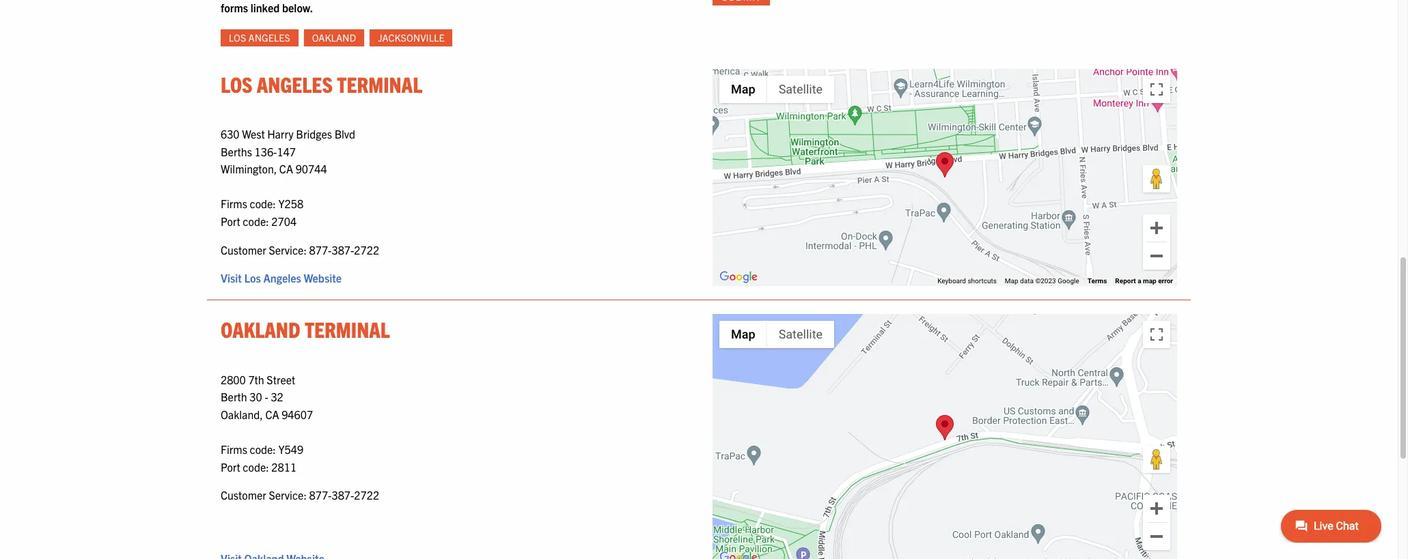 Task type: vqa. For each thing, say whether or not it's contained in the screenshot.
Shortcuts at the right
yes



Task type: locate. For each thing, give the bounding box(es) containing it.
877-
[[309, 243, 332, 257], [309, 489, 332, 502]]

report
[[1116, 278, 1136, 285]]

2 port from the top
[[221, 460, 240, 474]]

terminal down the jacksonville link
[[337, 70, 422, 97]]

terms
[[1088, 278, 1107, 285]]

1 service: from the top
[[269, 243, 307, 257]]

0 vertical spatial oakland
[[312, 31, 356, 44]]

firms code:  y549 port code:  2811
[[221, 443, 304, 474]]

1 vertical spatial service:
[[269, 489, 307, 502]]

1 vertical spatial customer service: 877-387-2722
[[221, 489, 379, 502]]

service: down 2811
[[269, 489, 307, 502]]

2 877- from the top
[[309, 489, 332, 502]]

1 menu bar from the top
[[720, 76, 834, 103]]

port inside "firms code:  y258 port code:  2704"
[[221, 215, 240, 228]]

0 vertical spatial los
[[229, 31, 246, 44]]

1 vertical spatial google image
[[716, 549, 761, 560]]

google image
[[716, 269, 761, 287], [716, 549, 761, 560]]

1 vertical spatial oakland
[[221, 316, 300, 343]]

menu bar
[[720, 76, 834, 103], [720, 321, 834, 349]]

©2023
[[1036, 278, 1056, 285]]

code: up 2811
[[250, 443, 276, 457]]

1 firms from the top
[[221, 197, 247, 211]]

satellite button for oakland terminal
[[767, 321, 834, 349]]

2 vertical spatial map
[[731, 328, 756, 342]]

0 horizontal spatial oakland
[[221, 316, 300, 343]]

service:
[[269, 243, 307, 257], [269, 489, 307, 502]]

google image for los angeles terminal
[[716, 269, 761, 287]]

1 vertical spatial ca
[[265, 408, 279, 422]]

2 2722 from the top
[[354, 489, 379, 502]]

port left 2704
[[221, 215, 240, 228]]

a
[[1138, 278, 1142, 285]]

2 387- from the top
[[332, 489, 354, 502]]

387- for angeles
[[332, 243, 354, 257]]

2800 7th street berth 30 - 32 oakland, ca 94607
[[221, 373, 313, 422]]

1 port from the top
[[221, 215, 240, 228]]

map button
[[720, 76, 767, 103], [720, 321, 767, 349]]

y258
[[279, 197, 304, 211]]

2722 for terminal
[[354, 489, 379, 502]]

oakland up '7th'
[[221, 316, 300, 343]]

customer service: 877-387-2722 down 2811
[[221, 489, 379, 502]]

630
[[221, 127, 240, 141]]

los
[[229, 31, 246, 44], [221, 70, 252, 97], [244, 271, 261, 285]]

1 877- from the top
[[309, 243, 332, 257]]

code: left 2704
[[243, 215, 269, 228]]

ca inside 630 west harry bridges blvd berths 136-147 wilmington, ca 90744
[[279, 162, 293, 176]]

port left 2811
[[221, 460, 240, 474]]

firms inside 'firms code:  y549 port code:  2811'
[[221, 443, 247, 457]]

terminal
[[337, 70, 422, 97], [305, 316, 390, 343]]

firms down oakland,
[[221, 443, 247, 457]]

map
[[731, 82, 756, 96], [1005, 278, 1019, 285], [731, 328, 756, 342]]

customer up visit
[[221, 243, 266, 257]]

90744
[[296, 162, 327, 176]]

bridges
[[296, 127, 332, 141]]

2811
[[272, 460, 297, 474]]

firms
[[221, 197, 247, 211], [221, 443, 247, 457]]

0 vertical spatial ca
[[279, 162, 293, 176]]

1 google image from the top
[[716, 269, 761, 287]]

visit
[[221, 271, 242, 285]]

2 customer service: 877-387-2722 from the top
[[221, 489, 379, 502]]

terminal down website
[[305, 316, 390, 343]]

0 vertical spatial 2722
[[354, 243, 379, 257]]

0 vertical spatial satellite button
[[767, 76, 834, 103]]

oakland up the los angeles terminal on the left top of page
[[312, 31, 356, 44]]

keyboard
[[938, 278, 966, 285]]

0 vertical spatial port
[[221, 215, 240, 228]]

angeles
[[248, 31, 290, 44], [257, 70, 333, 97], [263, 271, 301, 285]]

satellite
[[779, 82, 823, 96], [779, 328, 823, 342]]

map button for los angeles terminal
[[720, 76, 767, 103]]

1 vertical spatial angeles
[[257, 70, 333, 97]]

los inside los angeles link
[[229, 31, 246, 44]]

1 387- from the top
[[332, 243, 354, 257]]

1 horizontal spatial oakland
[[312, 31, 356, 44]]

customer
[[221, 243, 266, 257], [221, 489, 266, 502]]

shortcuts
[[968, 278, 997, 285]]

port for oakland terminal
[[221, 460, 240, 474]]

oakland inside oakland link
[[312, 31, 356, 44]]

0 vertical spatial firms
[[221, 197, 247, 211]]

service: down 2704
[[269, 243, 307, 257]]

visit los angeles website link
[[221, 271, 342, 285]]

map region
[[623, 20, 1322, 370], [664, 227, 1188, 560]]

customer service: 877-387-2722 down 2704
[[221, 243, 379, 257]]

customer for oakland
[[221, 489, 266, 502]]

satellite button
[[767, 76, 834, 103], [767, 321, 834, 349]]

angeles left oakland link
[[248, 31, 290, 44]]

1 vertical spatial 2722
[[354, 489, 379, 502]]

1 vertical spatial map button
[[720, 321, 767, 349]]

2 service: from the top
[[269, 489, 307, 502]]

2 map button from the top
[[720, 321, 767, 349]]

30
[[250, 390, 262, 404]]

firms down wilmington,
[[221, 197, 247, 211]]

1 vertical spatial los
[[221, 70, 252, 97]]

harry
[[267, 127, 294, 141]]

report a map error link
[[1116, 278, 1173, 285]]

0 vertical spatial service:
[[269, 243, 307, 257]]

2 google image from the top
[[716, 549, 761, 560]]

1 vertical spatial 877-
[[309, 489, 332, 502]]

angeles for los angeles terminal
[[257, 70, 333, 97]]

1 vertical spatial menu bar
[[720, 321, 834, 349]]

visit los angeles website
[[221, 271, 342, 285]]

ca
[[279, 162, 293, 176], [265, 408, 279, 422]]

1 vertical spatial satellite
[[779, 328, 823, 342]]

2722
[[354, 243, 379, 257], [354, 489, 379, 502]]

street
[[267, 373, 295, 387]]

0 vertical spatial customer service: 877-387-2722
[[221, 243, 379, 257]]

port inside 'firms code:  y549 port code:  2811'
[[221, 460, 240, 474]]

code: up 2704
[[250, 197, 276, 211]]

387- for terminal
[[332, 489, 354, 502]]

oakland link
[[304, 29, 364, 46]]

None submit
[[713, 0, 770, 5]]

keyboard shortcuts button
[[938, 277, 997, 287]]

2 satellite from the top
[[779, 328, 823, 342]]

1 satellite from the top
[[779, 82, 823, 96]]

1 customer from the top
[[221, 243, 266, 257]]

1 map button from the top
[[720, 76, 767, 103]]

7th
[[248, 373, 264, 387]]

0 vertical spatial satellite
[[779, 82, 823, 96]]

ca down 147
[[279, 162, 293, 176]]

1 satellite button from the top
[[767, 76, 834, 103]]

1 vertical spatial customer
[[221, 489, 266, 502]]

ca down 32
[[265, 408, 279, 422]]

2 vertical spatial los
[[244, 271, 261, 285]]

0 vertical spatial customer
[[221, 243, 266, 257]]

customer service: 877-387-2722
[[221, 243, 379, 257], [221, 489, 379, 502]]

32
[[271, 390, 283, 404]]

0 vertical spatial map button
[[720, 76, 767, 103]]

angeles left website
[[263, 271, 301, 285]]

1 vertical spatial satellite button
[[767, 321, 834, 349]]

877- for angeles
[[309, 243, 332, 257]]

customer down 'firms code:  y549 port code:  2811'
[[221, 489, 266, 502]]

0 vertical spatial map
[[731, 82, 756, 96]]

y549
[[279, 443, 304, 457]]

0 vertical spatial 877-
[[309, 243, 332, 257]]

oakland
[[312, 31, 356, 44], [221, 316, 300, 343]]

terms link
[[1088, 278, 1107, 285]]

387-
[[332, 243, 354, 257], [332, 489, 354, 502]]

google image for oakland terminal
[[716, 549, 761, 560]]

0 vertical spatial google image
[[716, 269, 761, 287]]

1 vertical spatial 387-
[[332, 489, 354, 502]]

code:
[[250, 197, 276, 211], [243, 215, 269, 228], [250, 443, 276, 457], [243, 460, 269, 474]]

0 vertical spatial angeles
[[248, 31, 290, 44]]

keyboard shortcuts
[[938, 278, 997, 285]]

los angeles link
[[221, 29, 298, 46]]

0 vertical spatial 387-
[[332, 243, 354, 257]]

2 firms from the top
[[221, 443, 247, 457]]

1 vertical spatial port
[[221, 460, 240, 474]]

map
[[1143, 278, 1157, 285]]

1 customer service: 877-387-2722 from the top
[[221, 243, 379, 257]]

2 menu bar from the top
[[720, 321, 834, 349]]

port
[[221, 215, 240, 228], [221, 460, 240, 474]]

ca inside 2800 7th street berth 30 - 32 oakland, ca 94607
[[265, 408, 279, 422]]

firms inside "firms code:  y258 port code:  2704"
[[221, 197, 247, 211]]

1 2722 from the top
[[354, 243, 379, 257]]

2 customer from the top
[[221, 489, 266, 502]]

2 satellite button from the top
[[767, 321, 834, 349]]

1 vertical spatial terminal
[[305, 316, 390, 343]]

angeles for los angeles
[[248, 31, 290, 44]]

firms for los angeles terminal
[[221, 197, 247, 211]]

data
[[1020, 278, 1034, 285]]

0 vertical spatial menu bar
[[720, 76, 834, 103]]

1 vertical spatial firms
[[221, 443, 247, 457]]

google
[[1058, 278, 1080, 285]]

los for los angeles
[[229, 31, 246, 44]]

angeles up harry
[[257, 70, 333, 97]]



Task type: describe. For each thing, give the bounding box(es) containing it.
map for los angeles terminal
[[731, 82, 756, 96]]

satellite for los angeles terminal
[[779, 82, 823, 96]]

147
[[277, 145, 296, 158]]

menu bar for los angeles terminal
[[720, 76, 834, 103]]

blvd
[[335, 127, 355, 141]]

satellite button for los angeles terminal
[[767, 76, 834, 103]]

map data ©2023 google
[[1005, 278, 1080, 285]]

wilmington,
[[221, 162, 277, 176]]

877- for terminal
[[309, 489, 332, 502]]

oakland,
[[221, 408, 263, 422]]

136-
[[255, 145, 277, 158]]

map region for oakland terminal
[[664, 227, 1188, 560]]

2722 for angeles
[[354, 243, 379, 257]]

firms code:  y258 port code:  2704
[[221, 197, 304, 228]]

west
[[242, 127, 265, 141]]

website
[[304, 271, 342, 285]]

jacksonville
[[378, 31, 445, 44]]

oakland for oakland
[[312, 31, 356, 44]]

customer service: 877-387-2722 for angeles
[[221, 243, 379, 257]]

-
[[265, 390, 268, 404]]

berth
[[221, 390, 247, 404]]

2800
[[221, 373, 246, 387]]

oakland for oakland terminal
[[221, 316, 300, 343]]

los for los angeles terminal
[[221, 70, 252, 97]]

los angeles terminal
[[221, 70, 422, 97]]

map for oakland terminal
[[731, 328, 756, 342]]

customer for los
[[221, 243, 266, 257]]

0 vertical spatial terminal
[[337, 70, 422, 97]]

satellite for oakland terminal
[[779, 328, 823, 342]]

94607
[[282, 408, 313, 422]]

code: left 2811
[[243, 460, 269, 474]]

service: for angeles
[[269, 243, 307, 257]]

630 west harry bridges blvd berths 136-147 wilmington, ca 90744
[[221, 127, 355, 176]]

berths
[[221, 145, 252, 158]]

2 vertical spatial angeles
[[263, 271, 301, 285]]

menu bar for oakland terminal
[[720, 321, 834, 349]]

map button for oakland terminal
[[720, 321, 767, 349]]

customer service: 877-387-2722 for terminal
[[221, 489, 379, 502]]

map region for los angeles terminal
[[623, 20, 1322, 370]]

oakland terminal
[[221, 316, 390, 343]]

1 vertical spatial map
[[1005, 278, 1019, 285]]

firms for oakland terminal
[[221, 443, 247, 457]]

los angeles
[[229, 31, 290, 44]]

jacksonville link
[[370, 29, 453, 46]]

2704
[[272, 215, 297, 228]]

report a map error
[[1116, 278, 1173, 285]]

port for los angeles terminal
[[221, 215, 240, 228]]

error
[[1159, 278, 1173, 285]]

service: for terminal
[[269, 489, 307, 502]]



